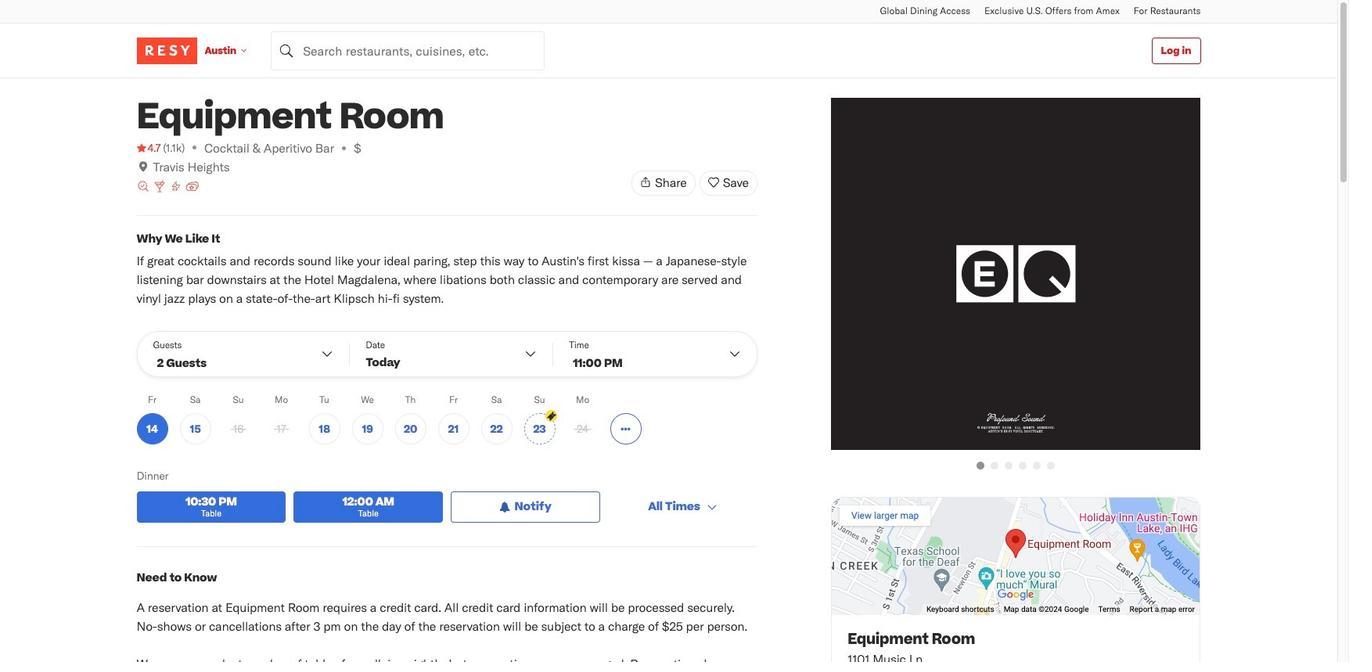Task type: locate. For each thing, give the bounding box(es) containing it.
Search restaurants, cuisines, etc. text field
[[271, 31, 545, 70]]

None field
[[271, 31, 545, 70]]

june 23, 2024. has event. image
[[545, 410, 557, 422]]



Task type: describe. For each thing, give the bounding box(es) containing it.
4.7 out of 5 stars image
[[137, 140, 161, 156]]



Task type: vqa. For each thing, say whether or not it's contained in the screenshot.
June 23, 2024. Has event. icon
yes



